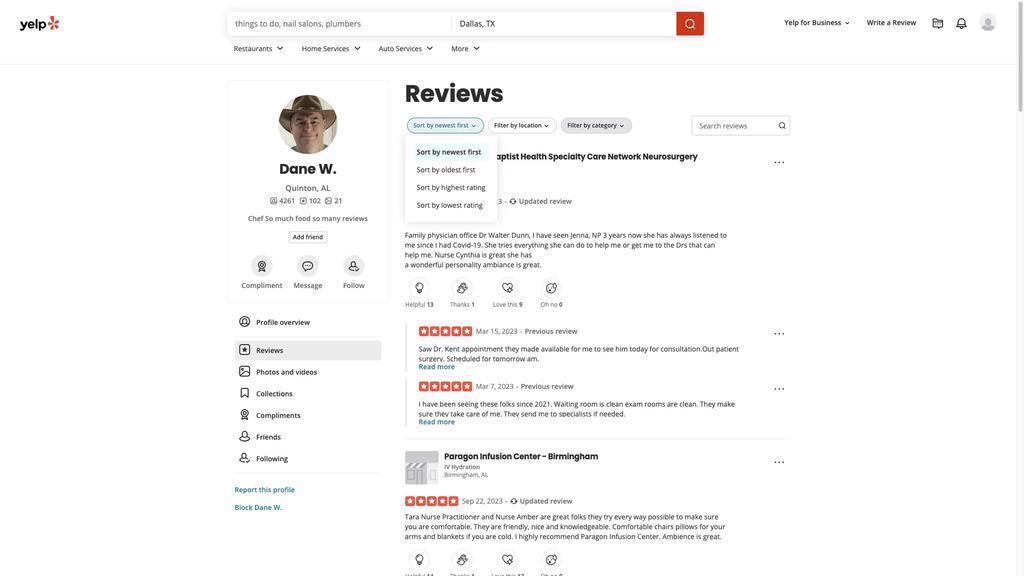 Task type: locate. For each thing, give the bounding box(es) containing it.
a left wonderful
[[405, 260, 409, 270]]

sort inside dropdown button
[[413, 121, 425, 130]]

24 chevron down v2 image right "more"
[[471, 43, 482, 54]]

if
[[594, 409, 598, 419], [466, 532, 470, 541]]

0 vertical spatial mar
[[476, 327, 489, 336]]

16 photos v2 image
[[325, 197, 333, 205]]

specialists
[[559, 409, 592, 419]]

me. inside family physician office dr walter dunn, i have seen jenna, np 3 years now she has always listened to me since i had covid-19. she tries everything she can do to help me or get me  to the drs that can help me. nurse cynthia is great she has a wonderful personality ambiance is great.
[[421, 250, 433, 260]]

24 chevron down v2 image
[[274, 43, 286, 54], [351, 43, 363, 54], [424, 43, 436, 54], [471, 43, 482, 54]]

2 none field from the left
[[460, 18, 669, 29]]

updated review up "seen"
[[519, 196, 572, 206]]

sort by highest rating
[[417, 183, 486, 192]]

0 horizontal spatial great
[[489, 250, 506, 260]]

sort up sort by newest first button
[[413, 121, 425, 130]]

the
[[664, 241, 675, 250]]

5 star rating image up dr.
[[419, 327, 472, 337]]

1 read from the top
[[419, 362, 436, 372]]

1 horizontal spatial this
[[508, 301, 518, 309]]

me. inside i have been seeing these folks since 2021. waiting room is clean exam rooms are clean. they make sure they take care of me. they send me to specialists if needed. read more
[[490, 409, 502, 419]]

cold.
[[498, 532, 513, 541]]

2 vertical spatial menu image
[[773, 457, 785, 468]]

love
[[493, 301, 506, 309]]

and down sep 22, 2023
[[482, 512, 494, 522]]

yelp for business
[[785, 18, 842, 27]]

1 vertical spatial make
[[685, 512, 703, 522]]

1 none field from the left
[[235, 18, 444, 29]]

0 horizontal spatial me.
[[421, 250, 433, 260]]

1 vertical spatial me.
[[490, 409, 502, 419]]

they inside i have been seeing these folks since 2021. waiting room is clean exam rooms are clean. they make sure they take care of me. they send me to specialists if needed. read more
[[435, 409, 449, 419]]

  text field
[[692, 116, 790, 135]]

0 vertical spatial more
[[437, 362, 455, 372]]

chef  so much food so many reviews
[[248, 214, 368, 223]]

by inside popup button
[[511, 121, 517, 130]]

w. down profile
[[274, 503, 282, 512]]

2023 for mar 7, 2023
[[498, 382, 514, 391]]

more
[[437, 362, 455, 372], [437, 417, 455, 427]]

1 vertical spatial newest
[[442, 147, 466, 156]]

0 horizontal spatial make
[[685, 512, 703, 522]]

1 horizontal spatial reviews
[[405, 77, 504, 110]]

24 review v2 image
[[239, 344, 250, 356]]

2 filter from the left
[[568, 121, 582, 130]]

much
[[275, 214, 294, 223]]

paragon infusion center - birmingham iv hydration birmingham, al
[[444, 451, 598, 479]]

newest inside dropdown button
[[435, 121, 456, 130]]

profile
[[256, 318, 278, 327]]

profile
[[273, 485, 295, 494]]

rating up 13,
[[467, 183, 486, 192]]

(14 reactions) element
[[427, 572, 434, 576]]

sort by newest first for sort by newest first dropdown button
[[413, 121, 469, 130]]

years
[[609, 231, 626, 240]]

None search field
[[228, 12, 706, 35]]

drs
[[676, 241, 687, 250]]

0 horizontal spatial search image
[[685, 18, 696, 30]]

sure up the your
[[704, 512, 719, 522]]

0 vertical spatial updated
[[519, 196, 548, 206]]

0 vertical spatial w.
[[319, 160, 337, 179]]

0 horizontal spatial can
[[563, 241, 575, 250]]

2 mar from the top
[[476, 382, 489, 391]]

16 review v2 image
[[299, 197, 307, 205]]

1 vertical spatial sure
[[704, 512, 719, 522]]

region
[[401, 108, 794, 576]]

24 chevron down v2 image right auto services
[[424, 43, 436, 54]]

updated for center
[[520, 497, 549, 506]]

0 vertical spatial previous
[[525, 327, 554, 336]]

19.
[[473, 241, 483, 250]]

2023 right 13,
[[486, 196, 502, 206]]

0 horizontal spatial they
[[474, 522, 489, 532]]

me down family
[[405, 241, 415, 250]]

more inside i have been seeing these folks since 2021. waiting room is clean exam rooms are clean. they make sure they take care of me. they send me to specialists if needed. read more
[[437, 417, 455, 427]]

by inside dropdown button
[[427, 121, 434, 130]]

0 horizontal spatial reviews
[[256, 346, 283, 355]]

center
[[514, 451, 541, 463]]

0 horizontal spatial if
[[466, 532, 470, 541]]

0
[[559, 301, 563, 309]]

16 chevron down v2 image for filter by category
[[618, 122, 626, 130]]

tomorrow
[[493, 354, 525, 364]]

health
[[521, 151, 547, 163]]

sort by newest first inside sort by newest first button
[[417, 147, 481, 156]]

to left see
[[594, 344, 601, 354]]

first
[[457, 121, 469, 130], [468, 147, 481, 156], [463, 165, 475, 174]]

0 horizontal spatial this
[[259, 485, 271, 494]]

folks inside i have been seeing these folks since 2021. waiting room is clean exam rooms are clean. they make sure they take care of me. they send me to specialists if needed. read more
[[500, 400, 515, 409]]

or
[[623, 241, 630, 250]]

(1 reaction) element for the (13 reactions) element in the left of the page
[[472, 301, 475, 309]]

are left cold.
[[486, 532, 496, 541]]

write a review
[[867, 18, 916, 27]]

0 vertical spatial birmingham,
[[444, 171, 480, 179]]

menu
[[235, 313, 381, 473]]

1 vertical spatial reviews
[[256, 346, 283, 355]]

16 chevron down v2 image inside filter by category popup button
[[618, 122, 626, 130]]

2 vertical spatial they
[[474, 522, 489, 532]]

sort
[[413, 121, 425, 130], [417, 147, 431, 156], [417, 165, 430, 174], [417, 183, 430, 192], [417, 200, 430, 210]]

0 vertical spatial you
[[405, 522, 417, 532]]

1 filter from the left
[[494, 121, 509, 130]]

yelp
[[785, 18, 799, 27]]

this for report
[[259, 485, 271, 494]]

0 horizontal spatial help
[[405, 250, 419, 260]]

great. down the your
[[703, 532, 722, 541]]

(0 reactions) element
[[559, 301, 563, 309], [559, 572, 563, 576]]

by up the sort by oldest first
[[432, 147, 440, 156]]

sure
[[419, 409, 433, 419], [704, 512, 719, 522]]

2023 for sep 22, 2023
[[487, 497, 503, 506]]

previous review for available
[[525, 327, 578, 336]]

by for sort by highest rating button
[[432, 183, 440, 192]]

sort up the sort by oldest first
[[417, 147, 431, 156]]

first down brookwood
[[463, 165, 475, 174]]

filter for filter by location
[[494, 121, 509, 130]]

mar for mar 15, 2023
[[476, 327, 489, 336]]

hydration
[[451, 463, 480, 471]]

0 vertical spatial previous review
[[525, 327, 578, 336]]

updated up the dunn,
[[519, 196, 548, 206]]

previous review up available
[[525, 327, 578, 336]]

0 vertical spatial since
[[417, 241, 434, 250]]

profile overview link
[[235, 313, 381, 332]]

business categories element
[[226, 35, 997, 64]]

menu image
[[773, 328, 785, 340]]

24 profile v2 image
[[239, 316, 250, 328]]

oct 13, 2023
[[462, 196, 502, 206]]

5 star rating image up been
[[419, 382, 472, 392]]

they down been
[[435, 409, 449, 419]]

is inside i have been seeing these folks since 2021. waiting room is clean exam rooms are clean. they make sure they take care of me. they send me to specialists if needed. read more
[[600, 400, 605, 409]]

24 chevron down v2 image for home services
[[351, 43, 363, 54]]

16 friends v2 image
[[270, 197, 278, 205]]

first up sort by newest first button
[[457, 121, 469, 130]]

0 vertical spatial paragon
[[444, 451, 478, 463]]

profile overview menu item
[[235, 313, 381, 337]]

1 horizontal spatial services
[[396, 44, 422, 53]]

nurse
[[435, 250, 454, 260], [421, 512, 441, 522], [496, 512, 515, 522]]

chef
[[248, 214, 263, 223]]

to down 2021.
[[551, 409, 557, 419]]

sort for sort by lowest rating button
[[417, 200, 430, 210]]

by left the category at the top of the page
[[584, 121, 591, 130]]

i up everything
[[533, 231, 535, 240]]

following
[[256, 454, 288, 463]]

0 vertical spatial they
[[700, 400, 716, 409]]

1 mar from the top
[[476, 327, 489, 336]]

they left send
[[504, 409, 519, 419]]

me
[[405, 241, 415, 250], [611, 241, 621, 250], [644, 241, 654, 250], [582, 344, 593, 354], [539, 409, 549, 419]]

al down brookwood
[[481, 171, 488, 179]]

first for sort by oldest first button
[[463, 165, 475, 174]]

1 vertical spatial dane
[[254, 503, 272, 512]]

None field
[[235, 18, 444, 29], [460, 18, 669, 29]]

0 vertical spatial rating
[[467, 183, 486, 192]]

1 vertical spatial great.
[[703, 532, 722, 541]]

she down tries
[[507, 250, 519, 260]]

3 24 chevron down v2 image from the left
[[424, 43, 436, 54]]

0 horizontal spatial have
[[423, 400, 438, 409]]

review
[[893, 18, 916, 27]]

1 vertical spatial infusion
[[610, 532, 636, 541]]

nurse inside family physician office dr walter dunn, i have seen jenna, np 3 years now she has always listened to me since i had covid-19. she tries everything she can do to help me or get me  to the drs that can help me. nurse cynthia is great she has a wonderful personality ambiance is great.
[[435, 250, 454, 260]]

2 (0 reactions) element from the top
[[559, 572, 563, 576]]

highly
[[519, 532, 538, 541]]

by up sort by newest first button
[[427, 121, 434, 130]]

nurse down the 'had'
[[435, 250, 454, 260]]

filter inside popup button
[[568, 121, 582, 130]]

1 vertical spatial updated review
[[520, 497, 573, 506]]

menu image
[[773, 157, 785, 168], [773, 383, 785, 395], [773, 457, 785, 468]]

0 horizontal spatial reviews
[[342, 214, 368, 223]]

sort by newest first inside sort by newest first dropdown button
[[413, 121, 469, 130]]

is down pillows
[[696, 532, 702, 541]]

services inside "home services" link
[[323, 44, 349, 53]]

for inside button
[[801, 18, 811, 27]]

i inside 'tara nurse practitioner and nurse amber are great folks they try every way possible to make sure you are comfortable. they are friendly, nice and knowledgeable. comfortable chairs pillows for your arms and blankets if you are cold. i highly recommend paragon infusion center. ambience is great.'
[[515, 532, 517, 541]]

Near text field
[[460, 18, 669, 29]]

first inside dropdown button
[[457, 121, 469, 130]]

for right yelp
[[801, 18, 811, 27]]

newest inside button
[[442, 147, 466, 156]]

newest for sort by newest first button
[[442, 147, 466, 156]]

5 star rating image
[[405, 196, 458, 206], [419, 327, 472, 337], [419, 382, 472, 392], [405, 497, 458, 506]]

a
[[887, 18, 891, 27], [405, 260, 409, 270]]

since inside i have been seeing these folks since 2021. waiting room is clean exam rooms are clean. they make sure they take care of me. they send me to specialists if needed. read more
[[517, 400, 533, 409]]

read more button down dr.
[[419, 362, 455, 372]]

1 vertical spatial great
[[553, 512, 569, 522]]

filter left the category at the top of the page
[[568, 121, 582, 130]]

2 services from the left
[[396, 44, 422, 53]]

(13 reactions) element
[[427, 301, 434, 309]]

if down room
[[594, 409, 598, 419]]

(0 reactions) element right no
[[559, 301, 563, 309]]

she right now
[[644, 231, 655, 240]]

physician
[[428, 231, 458, 240]]

to right listened
[[720, 231, 727, 240]]

16 update v2 image
[[509, 197, 517, 205], [510, 498, 518, 505]]

24 following v2 image
[[239, 452, 250, 464]]

for right available
[[571, 344, 581, 354]]

this inside region
[[508, 301, 518, 309]]

1 vertical spatial menu image
[[773, 383, 785, 395]]

1
[[472, 301, 475, 309]]

1 horizontal spatial filter
[[568, 121, 582, 130]]

love this 9
[[493, 301, 523, 309]]

5 star rating image for mar 7, 2023
[[419, 382, 472, 392]]

1 vertical spatial they
[[435, 409, 449, 419]]

previous up the 'made'
[[525, 327, 554, 336]]

0 vertical spatial folks
[[500, 400, 515, 409]]

al up 16 photos v2
[[321, 183, 331, 194]]

updated up the amber
[[520, 497, 549, 506]]

infusion down comfortable
[[610, 532, 636, 541]]

this
[[508, 301, 518, 309], [259, 485, 271, 494]]

1 vertical spatial updated
[[520, 497, 549, 506]]

always
[[670, 231, 691, 240]]

photos and videos
[[256, 367, 317, 377]]

make inside i have been seeing these folks since 2021. waiting room is clean exam rooms are clean. they make sure they take care of me. they send me to specialists if needed. read more
[[717, 400, 735, 409]]

1 vertical spatial more
[[437, 417, 455, 427]]

paragon inside paragon infusion center - birmingham iv hydration birmingham, al
[[444, 451, 478, 463]]

by left oldest
[[432, 165, 440, 174]]

can
[[563, 241, 575, 250], [704, 241, 715, 250]]

birmingham, inside paragon infusion center - birmingham iv hydration birmingham, al
[[444, 471, 480, 479]]

24 chevron down v2 image inside "home services" link
[[351, 43, 363, 54]]

mar 15, 2023
[[476, 327, 518, 336]]

great
[[489, 250, 506, 260], [553, 512, 569, 522]]

mar left 7,
[[476, 382, 489, 391]]

mar for mar 7, 2023
[[476, 382, 489, 391]]

great. down everything
[[523, 260, 542, 270]]

(0 reactions) element containing 0
[[559, 301, 563, 309]]

sure inside i have been seeing these folks since 2021. waiting room is clean exam rooms are clean. they make sure they take care of me. they send me to specialists if needed. read more
[[419, 409, 433, 419]]

w.
[[319, 160, 337, 179], [274, 503, 282, 512]]

they left the try
[[588, 512, 602, 522]]

22,
[[476, 497, 485, 506]]

1 horizontal spatial they
[[504, 409, 519, 419]]

videos
[[296, 367, 317, 377]]

every
[[614, 512, 632, 522]]

birmingham, up sep
[[444, 471, 480, 479]]

updated review for -
[[520, 497, 573, 506]]

review up available
[[555, 327, 578, 336]]

have left been
[[423, 400, 438, 409]]

1 services from the left
[[323, 44, 349, 53]]

have inside family physician office dr walter dunn, i have seen jenna, np 3 years now she has always listened to me since i had covid-19. she tries everything she can do to help me or get me  to the drs that can help me. nurse cynthia is great she has a wonderful personality ambiance is great.
[[536, 231, 552, 240]]

(1 reaction) element
[[472, 301, 475, 309], [472, 572, 475, 576]]

16 chevron down v2 image right location
[[543, 122, 551, 130]]

by for sort by lowest rating button
[[432, 200, 440, 210]]

kent
[[445, 344, 460, 354]]

5 star rating image up tara
[[405, 497, 458, 506]]

0 vertical spatial 16 update v2 image
[[509, 197, 517, 205]]

brookwood baptist health specialty care network neurosurgery link
[[444, 151, 698, 163]]

0 vertical spatial a
[[887, 18, 891, 27]]

1 vertical spatial folks
[[571, 512, 586, 522]]

0 vertical spatial they
[[505, 344, 519, 354]]

auto
[[379, 44, 394, 53]]

1 vertical spatial birmingham,
[[444, 471, 480, 479]]

1 vertical spatial sort by newest first
[[417, 147, 481, 156]]

sort left lowest
[[417, 200, 430, 210]]

2 24 chevron down v2 image from the left
[[351, 43, 363, 54]]

2 vertical spatial al
[[481, 471, 488, 479]]

0 vertical spatial menu image
[[773, 157, 785, 168]]

neurosurgery
[[643, 151, 698, 163]]

i down friendly,
[[515, 532, 517, 541]]

me left see
[[582, 344, 593, 354]]

if right blankets on the left of page
[[466, 532, 470, 541]]

are
[[667, 400, 678, 409], [540, 512, 551, 522], [419, 522, 429, 532], [491, 522, 502, 532], [486, 532, 496, 541]]

0 horizontal spatial she
[[507, 250, 519, 260]]

dr
[[479, 231, 487, 240]]

birmingham, up highest
[[444, 171, 480, 179]]

hospitals link
[[444, 163, 471, 171]]

2 more from the top
[[437, 417, 455, 427]]

newest for sort by newest first dropdown button
[[435, 121, 456, 130]]

reviews right search
[[723, 121, 748, 131]]

1 horizontal spatial me.
[[490, 409, 502, 419]]

read inside i have been seeing these folks since 2021. waiting room is clean exam rooms are clean. they make sure they take care of me. they send me to specialists if needed. read more
[[419, 417, 436, 427]]

first up hospitals "link"
[[468, 147, 481, 156]]

al right hydration
[[481, 471, 488, 479]]

0 vertical spatial reviews
[[405, 77, 504, 110]]

rating for sort by lowest rating
[[464, 200, 483, 210]]

1 horizontal spatial has
[[657, 231, 668, 240]]

2 birmingham, from the top
[[444, 471, 480, 479]]

appointment
[[462, 344, 503, 354]]

filter inside popup button
[[494, 121, 509, 130]]

0 vertical spatial if
[[594, 409, 598, 419]]

newest up hospitals
[[442, 147, 466, 156]]

this left profile
[[259, 485, 271, 494]]

previous review
[[525, 327, 578, 336], [521, 382, 574, 391]]

0 vertical spatial reviews
[[723, 121, 748, 131]]

read more button for have
[[419, 417, 455, 427]]

1 menu image from the top
[[773, 157, 785, 168]]

filter for filter by category
[[568, 121, 582, 130]]

dane down report this profile
[[254, 503, 272, 512]]

1 horizontal spatial search image
[[778, 122, 786, 130]]

1 read more button from the top
[[419, 362, 455, 372]]

0 vertical spatial sort by newest first
[[413, 121, 469, 130]]

and inside "photos and videos" link
[[281, 367, 294, 377]]

reviews inside region
[[723, 121, 748, 131]]

1 vertical spatial first
[[468, 147, 481, 156]]

folks
[[500, 400, 515, 409], [571, 512, 586, 522]]

these
[[480, 400, 498, 409]]

2 read more button from the top
[[419, 417, 455, 427]]

0 horizontal spatial you
[[405, 522, 417, 532]]

0 vertical spatial help
[[595, 241, 609, 250]]

sort for sort by newest first button
[[417, 147, 431, 156]]

paragon down knowledgeable.
[[581, 532, 608, 541]]

rating
[[467, 183, 486, 192], [464, 200, 483, 210]]

brookwood baptist health specialty care network neurosurgery hospitals birmingham, al
[[444, 151, 698, 179]]

first for sort by newest first dropdown button
[[457, 121, 469, 130]]

search image
[[685, 18, 696, 30], [778, 122, 786, 130]]

1 horizontal spatial have
[[536, 231, 552, 240]]

16 chevron down v2 image inside yelp for business button
[[844, 19, 851, 27]]

friends element
[[270, 196, 295, 206]]

0 horizontal spatial has
[[521, 250, 532, 260]]

i left the 'had'
[[435, 241, 437, 250]]

0 vertical spatial great
[[489, 250, 506, 260]]

2 read from the top
[[419, 417, 436, 427]]

and up the recommend
[[546, 522, 559, 532]]

21
[[335, 196, 342, 205]]

reviews up photos
[[256, 346, 283, 355]]

you down tara
[[405, 522, 417, 532]]

1 horizontal spatial w.
[[319, 160, 337, 179]]

0 vertical spatial first
[[457, 121, 469, 130]]

business
[[812, 18, 842, 27]]

services right home
[[323, 44, 349, 53]]

1 horizontal spatial she
[[550, 241, 561, 250]]

clean.
[[680, 400, 698, 409]]

make inside 'tara nurse practitioner and nurse amber are great folks they try every way possible to make sure you are comfortable. they are friendly, nice and knowledgeable. comfortable chairs pillows for your arms and blankets if you are cold. i highly recommend paragon infusion center. ambience is great.'
[[685, 512, 703, 522]]

16 chevron down v2 image inside sort by newest first dropdown button
[[470, 122, 478, 130]]

if inside i have been seeing these folks since 2021. waiting room is clean exam rooms are clean. they make sure they take care of me. they send me to specialists if needed. read more
[[594, 409, 598, 419]]

1 vertical spatial since
[[517, 400, 533, 409]]

are inside i have been seeing these folks since 2021. waiting room is clean exam rooms are clean. they make sure they take care of me. they send me to specialists if needed. read more
[[667, 400, 678, 409]]

services inside auto services link
[[396, 44, 422, 53]]

1 24 chevron down v2 image from the left
[[274, 43, 286, 54]]

by inside popup button
[[584, 121, 591, 130]]

have inside i have been seeing these folks since 2021. waiting room is clean exam rooms are clean. they make sure they take care of me. they send me to specialists if needed. read more
[[423, 400, 438, 409]]

24 chevron down v2 image inside more link
[[471, 43, 482, 54]]

0 horizontal spatial since
[[417, 241, 434, 250]]

1 horizontal spatial sure
[[704, 512, 719, 522]]

13,
[[475, 196, 485, 206]]

16 chevron down v2 image for filter by location
[[543, 122, 551, 130]]

me inside i have been seeing these folks since 2021. waiting room is clean exam rooms are clean. they make sure they take care of me. they send me to specialists if needed. read more
[[539, 409, 549, 419]]

reviews inside menu item
[[256, 346, 283, 355]]

report this profile
[[235, 485, 295, 494]]

report
[[235, 485, 257, 494]]

sure inside 'tara nurse practitioner and nurse amber are great folks they try every way possible to make sure you are comfortable. they are friendly, nice and knowledgeable. comfortable chairs pillows for your arms and blankets if you are cold. i highly recommend paragon infusion center. ambience is great.'
[[704, 512, 719, 522]]

sort for sort by highest rating button
[[417, 183, 430, 192]]

9
[[519, 301, 523, 309]]

they inside 'tara nurse practitioner and nurse amber are great folks they try every way possible to make sure you are comfortable. they are friendly, nice and knowledgeable. comfortable chairs pillows for your arms and blankets if you are cold. i highly recommend paragon infusion center. ambience is great.'
[[588, 512, 602, 522]]

2 (1 reaction) element from the top
[[472, 572, 475, 576]]

w. inside dane w. quinton, al
[[319, 160, 337, 179]]

filter left location
[[494, 121, 509, 130]]

this left (9 reactions) element
[[508, 301, 518, 309]]

1 vertical spatial if
[[466, 532, 470, 541]]

folks inside 'tara nurse practitioner and nurse amber are great folks they try every way possible to make sure you are comfortable. they are friendly, nice and knowledgeable. comfortable chairs pillows for your arms and blankets if you are cold. i highly recommend paragon infusion center. ambience is great.'
[[571, 512, 586, 522]]

0 horizontal spatial a
[[405, 260, 409, 270]]

had
[[439, 241, 451, 250]]

0 vertical spatial great.
[[523, 260, 542, 270]]

sure left take
[[419, 409, 433, 419]]

16 chevron down v2 image inside filter by location popup button
[[543, 122, 551, 130]]

0 vertical spatial have
[[536, 231, 552, 240]]

folks right these at bottom left
[[500, 400, 515, 409]]

make right clean.
[[717, 400, 735, 409]]

16 chevron down v2 image
[[844, 19, 851, 27], [470, 122, 478, 130], [543, 122, 551, 130], [618, 122, 626, 130]]

are left clean.
[[667, 400, 678, 409]]

rating for sort by highest rating
[[467, 183, 486, 192]]

1 vertical spatial w.
[[274, 503, 282, 512]]

2 horizontal spatial they
[[588, 512, 602, 522]]

1 vertical spatial they
[[504, 409, 519, 419]]

24 chevron down v2 image inside restaurants link
[[274, 43, 286, 54]]

services for home services
[[323, 44, 349, 53]]

can left the do
[[563, 241, 575, 250]]

0 vertical spatial newest
[[435, 121, 456, 130]]

1 horizontal spatial they
[[505, 344, 519, 354]]

(1 reaction) element containing 1
[[472, 301, 475, 309]]

previous up 2021.
[[521, 382, 550, 391]]

reviews element
[[299, 196, 321, 206]]

compliments
[[256, 411, 301, 420]]

1 (1 reaction) element from the top
[[472, 301, 475, 309]]

restaurants
[[234, 44, 272, 53]]

to up pillows
[[677, 512, 683, 522]]

consultation.out
[[661, 344, 714, 354]]

review up 'tara nurse practitioner and nurse amber are great folks they try every way possible to make sure you are comfortable. they are friendly, nice and knowledgeable. comfortable chairs pillows for your arms and blankets if you are cold. i highly recommend paragon infusion center. ambience is great.'
[[550, 497, 573, 506]]

Find text field
[[235, 18, 444, 29]]

4 24 chevron down v2 image from the left
[[471, 43, 482, 54]]

walter
[[489, 231, 510, 240]]

write a review link
[[863, 14, 920, 32]]

1 horizontal spatial none field
[[460, 18, 669, 29]]

24 chevron down v2 image right restaurants
[[274, 43, 286, 54]]

1 vertical spatial al
[[321, 183, 331, 194]]

since inside family physician office dr walter dunn, i have seen jenna, np 3 years now she has always listened to me since i had covid-19. she tries everything she can do to help me or get me  to the drs that can help me. nurse cynthia is great she has a wonderful personality ambiance is great.
[[417, 241, 434, 250]]

al inside dane w. quinton, al
[[321, 183, 331, 194]]

1 horizontal spatial folks
[[571, 512, 586, 522]]

(17 reactions) element
[[518, 572, 524, 576]]

(1 reaction) element right thanks
[[472, 301, 475, 309]]

1 horizontal spatial since
[[517, 400, 533, 409]]

0 vertical spatial read more button
[[419, 362, 455, 372]]

1 birmingham, from the top
[[444, 171, 480, 179]]

1 vertical spatial paragon
[[581, 532, 608, 541]]

for left the your
[[700, 522, 709, 532]]

1 vertical spatial rating
[[464, 200, 483, 210]]

1 horizontal spatial reviews
[[723, 121, 748, 131]]

great up ambiance
[[489, 250, 506, 260]]

services
[[323, 44, 349, 53], [396, 44, 422, 53]]

amber
[[517, 512, 539, 522]]

arms
[[405, 532, 421, 541]]

is
[[482, 250, 487, 260], [516, 260, 521, 270], [600, 400, 605, 409], [696, 532, 702, 541]]

mar
[[476, 327, 489, 336], [476, 382, 489, 391]]

0 horizontal spatial services
[[323, 44, 349, 53]]

0 vertical spatial updated review
[[519, 196, 572, 206]]

me right the get
[[644, 241, 654, 250]]

24 chevron down v2 image inside auto services link
[[424, 43, 436, 54]]

infusion left "center"
[[480, 451, 512, 463]]

1 vertical spatial reviews
[[342, 214, 368, 223]]

0 horizontal spatial none field
[[235, 18, 444, 29]]

since up send
[[517, 400, 533, 409]]

possible
[[648, 512, 675, 522]]

1 horizontal spatial make
[[717, 400, 735, 409]]

infusion inside paragon infusion center - birmingham iv hydration birmingham, al
[[480, 451, 512, 463]]

1 more from the top
[[437, 362, 455, 372]]

and right arms
[[423, 532, 435, 541]]

2 vertical spatial they
[[588, 512, 602, 522]]

none field find
[[235, 18, 444, 29]]

me. up wonderful
[[421, 250, 433, 260]]

sort by newest first for sort by newest first button
[[417, 147, 481, 156]]

15,
[[491, 327, 500, 336]]

for right today
[[650, 344, 659, 354]]

no
[[551, 301, 558, 309]]

1 (0 reactions) element from the top
[[559, 301, 563, 309]]

3 menu image from the top
[[773, 457, 785, 468]]

16 update v2 image right oct 13, 2023
[[509, 197, 517, 205]]

reviews
[[405, 77, 504, 110], [256, 346, 283, 355]]

by left location
[[511, 121, 517, 130]]



Task type: vqa. For each thing, say whether or not it's contained in the screenshot.


Task type: describe. For each thing, give the bounding box(es) containing it.
great inside family physician office dr walter dunn, i have seen jenna, np 3 years now she has always listened to me since i had covid-19. she tries everything she can do to help me or get me  to the drs that can help me. nurse cynthia is great she has a wonderful personality ambiance is great.
[[489, 250, 506, 260]]

to right the do
[[587, 241, 593, 250]]

is down she
[[482, 250, 487, 260]]

first for sort by newest first button
[[468, 147, 481, 156]]

ambience
[[663, 532, 695, 541]]

16 chevron down v2 image for yelp for business
[[844, 19, 851, 27]]

24 compliment v2 image
[[239, 409, 250, 421]]

yelp for business button
[[781, 14, 855, 32]]

nice
[[531, 522, 544, 532]]

24 chevron down v2 image for more
[[471, 43, 482, 54]]

(1 reaction) element for (14 reactions) element
[[472, 572, 475, 576]]

available
[[541, 344, 569, 354]]

a inside family physician office dr walter dunn, i have seen jenna, np 3 years now she has always listened to me since i had covid-19. she tries everything she can do to help me or get me  to the drs that can help me. nurse cynthia is great she has a wonderful personality ambiance is great.
[[405, 260, 409, 270]]

me inside saw dr. kent appointment they made available for me to see him today for consultation.out patient surgery. scheduled for tomorrow am. read more
[[582, 344, 593, 354]]

knowledgeable.
[[560, 522, 611, 532]]

tries
[[498, 241, 513, 250]]

  text field inside region
[[692, 116, 790, 135]]

patient
[[716, 344, 739, 354]]

previous for since
[[521, 382, 550, 391]]

saw
[[419, 344, 432, 354]]

by for sort by newest first dropdown button
[[427, 121, 434, 130]]

photos and videos link
[[235, 362, 381, 382]]

16 update v2 image for infusion
[[510, 498, 518, 505]]

more link
[[444, 35, 490, 64]]

are up nice
[[540, 512, 551, 522]]

5 star rating image for mar 15, 2023
[[419, 327, 472, 337]]

seen
[[554, 231, 569, 240]]

thanks
[[450, 301, 470, 309]]

search
[[700, 121, 721, 131]]

by for sort by oldest first button
[[432, 165, 440, 174]]

block dane w.
[[235, 503, 282, 512]]

reviews link
[[235, 341, 381, 360]]

if inside 'tara nurse practitioner and nurse amber are great folks they try every way possible to make sure you are comfortable. they are friendly, nice and knowledgeable. comfortable chairs pillows for your arms and blankets if you are cold. i highly recommend paragon infusion center. ambience is great.'
[[466, 532, 470, 541]]

np
[[592, 231, 601, 240]]

auto services
[[379, 44, 422, 53]]

she
[[485, 241, 497, 250]]

jenna,
[[571, 231, 590, 240]]

so
[[265, 214, 273, 223]]

care
[[466, 409, 480, 419]]

compliments link
[[235, 406, 381, 425]]

dr.
[[434, 344, 443, 354]]

personality
[[445, 260, 481, 270]]

i have been seeing these folks since 2021. waiting room is clean exam rooms are clean. they make sure they take care of me. they send me to specialists if needed. read more
[[419, 400, 735, 427]]

highest
[[441, 183, 465, 192]]

2 horizontal spatial they
[[700, 400, 716, 409]]

review up the waiting at the right of page
[[552, 382, 574, 391]]

is right ambiance
[[516, 260, 521, 270]]

0 vertical spatial search image
[[685, 18, 696, 30]]

infusion inside 'tara nurse practitioner and nurse amber are great folks they try every way possible to make sure you are comfortable. they are friendly, nice and knowledgeable. comfortable chairs pillows for your arms and blankets if you are cold. i highly recommend paragon infusion center. ambience is great.'
[[610, 532, 636, 541]]

write
[[867, 18, 885, 27]]

sort for sort by oldest first button
[[417, 165, 430, 174]]

for down appointment
[[482, 354, 491, 364]]

food
[[296, 214, 311, 223]]

user actions element
[[777, 12, 1011, 73]]

dane inside dane w. quinton, al
[[279, 160, 316, 179]]

previous for available
[[525, 327, 554, 336]]

review up "seen"
[[550, 196, 572, 206]]

do
[[576, 241, 585, 250]]

to inside i have been seeing these folks since 2021. waiting room is clean exam rooms are clean. they make sure they take care of me. they send me to specialists if needed. read more
[[551, 409, 557, 419]]

(0 reactions) element for (17 reactions) element at the bottom right
[[559, 572, 563, 576]]

home
[[302, 44, 322, 53]]

none field near
[[460, 18, 669, 29]]

listened
[[693, 231, 719, 240]]

(9 reactions) element
[[519, 301, 523, 309]]

helpful
[[405, 301, 425, 309]]

iv
[[444, 463, 450, 471]]

great. inside 'tara nurse practitioner and nurse amber are great folks they try every way possible to make sure you are comfortable. they are friendly, nice and knowledgeable. comfortable chairs pillows for your arms and blankets if you are cold. i highly recommend paragon infusion center. ambience is great.'
[[703, 532, 722, 541]]

they inside saw dr. kent appointment they made available for me to see him today for consultation.out patient surgery. scheduled for tomorrow am. read more
[[505, 344, 519, 354]]

report this profile link
[[235, 485, 295, 494]]

5 star rating image for oct 13, 2023
[[405, 196, 458, 206]]

read inside saw dr. kent appointment they made available for me to see him today for consultation.out patient surgery. scheduled for tomorrow am. read more
[[419, 362, 436, 372]]

0 vertical spatial has
[[657, 231, 668, 240]]

updated for health
[[519, 196, 548, 206]]

photos element
[[325, 196, 342, 206]]

great inside 'tara nurse practitioner and nurse amber are great folks they try every way possible to make sure you are comfortable. they are friendly, nice and knowledgeable. comfortable chairs pillows for your arms and blankets if you are cold. i highly recommend paragon infusion center. ambience is great.'
[[553, 512, 569, 522]]

to inside 'tara nurse practitioner and nurse amber are great folks they try every way possible to make sure you are comfortable. they are friendly, nice and knowledgeable. comfortable chairs pillows for your arms and blankets if you are cold. i highly recommend paragon infusion center. ambience is great.'
[[677, 512, 683, 522]]

auto services link
[[371, 35, 444, 64]]

that
[[689, 241, 702, 250]]

5 star rating image for sep 22, 2023
[[405, 497, 458, 506]]

birmingham, inside brookwood baptist health specialty care network neurosurgery hospitals birmingham, al
[[444, 171, 480, 179]]

1 horizontal spatial help
[[595, 241, 609, 250]]

menu image for paragon infusion center - birmingham
[[773, 457, 785, 468]]

sort by newest first button
[[413, 143, 490, 161]]

1 can from the left
[[563, 241, 575, 250]]

to inside saw dr. kent appointment they made available for me to see him today for consultation.out patient surgery. scheduled for tomorrow am. read more
[[594, 344, 601, 354]]

24 collections v2 image
[[239, 387, 250, 399]]

dane w. quinton, al
[[279, 160, 337, 194]]

oldest
[[441, 165, 461, 174]]

(0 reactions) element for (9 reactions) element
[[559, 301, 563, 309]]

1 vertical spatial has
[[521, 250, 532, 260]]

more inside saw dr. kent appointment they made available for me to see him today for consultation.out patient surgery. scheduled for tomorrow am. read more
[[437, 362, 455, 372]]

him
[[616, 344, 628, 354]]

follow image
[[348, 260, 360, 272]]

2 can from the left
[[704, 241, 715, 250]]

notifications image
[[956, 18, 968, 30]]

now
[[628, 231, 642, 240]]

region containing brookwood baptist health specialty care network neurosurgery
[[401, 108, 794, 576]]

sep
[[462, 497, 474, 506]]

0 horizontal spatial dane
[[254, 503, 272, 512]]

projects image
[[932, 18, 944, 30]]

filters group
[[405, 118, 634, 222]]

services for auto services
[[396, 44, 422, 53]]

add friend button
[[289, 231, 327, 243]]

blankets
[[437, 532, 465, 541]]

restaurants link
[[226, 35, 294, 64]]

for inside 'tara nurse practitioner and nurse amber are great folks they try every way possible to make sure you are comfortable. they are friendly, nice and knowledgeable. comfortable chairs pillows for your arms and blankets if you are cold. i highly recommend paragon infusion center. ambience is great.'
[[700, 522, 709, 532]]

take
[[451, 409, 464, 419]]

menu image for brookwood baptist health specialty care network neurosurgery
[[773, 157, 785, 168]]

ambiance
[[483, 260, 515, 270]]

filter by category
[[568, 121, 617, 130]]

7,
[[491, 382, 496, 391]]

send
[[521, 409, 537, 419]]

24 photos v2 image
[[239, 366, 250, 377]]

exam
[[625, 400, 643, 409]]

nurse up friendly,
[[496, 512, 515, 522]]

block
[[235, 503, 253, 512]]

iv hydration link
[[444, 463, 480, 471]]

0 vertical spatial she
[[644, 231, 655, 240]]

is inside 'tara nurse practitioner and nurse amber are great folks they try every way possible to make sure you are comfortable. they are friendly, nice and knowledgeable. comfortable chairs pillows for your arms and blankets if you are cold. i highly recommend paragon infusion center. ambience is great.'
[[696, 532, 702, 541]]

16 chevron down v2 image for sort by newest first
[[470, 122, 478, 130]]

great. inside family physician office dr walter dunn, i have seen jenna, np 3 years now she has always listened to me since i had covid-19. she tries everything she can do to help me or get me  to the drs that can help me. nurse cynthia is great she has a wonderful personality ambiance is great.
[[523, 260, 542, 270]]

me down years
[[611, 241, 621, 250]]

2023 for mar 15, 2023
[[502, 327, 518, 336]]

paragon inside 'tara nurse practitioner and nurse amber are great folks they try every way possible to make sure you are comfortable. they are friendly, nice and knowledgeable. comfortable chairs pillows for your arms and blankets if you are cold. i highly recommend paragon infusion center. ambience is great.'
[[581, 532, 608, 541]]

filter by location button
[[488, 118, 557, 133]]

message image
[[302, 260, 314, 272]]

by for filter by location popup button in the top of the page
[[511, 121, 517, 130]]

brookwood
[[444, 151, 489, 163]]

needed.
[[599, 409, 626, 419]]

read more button for dr.
[[419, 362, 455, 372]]

sort for sort by newest first dropdown button
[[413, 121, 425, 130]]

al inside paragon infusion center - birmingham iv hydration birmingham, al
[[481, 471, 488, 479]]

reviews menu item
[[235, 341, 381, 360]]

recommend
[[540, 532, 579, 541]]

collections
[[256, 389, 293, 398]]

sep 22, 2023
[[462, 497, 503, 506]]

paragon infusion center - birmingham link
[[444, 451, 598, 463]]

menu containing profile overview
[[235, 313, 381, 473]]

16 update v2 image for baptist
[[509, 197, 517, 205]]

by for filter by category popup button
[[584, 121, 591, 130]]

friends link
[[235, 427, 381, 447]]

following menu item
[[235, 449, 381, 473]]

maria w. image
[[980, 13, 997, 31]]

1 horizontal spatial you
[[472, 532, 484, 541]]

i inside i have been seeing these folks since 2021. waiting room is clean exam rooms are clean. they make sure they take care of me. they send me to specialists if needed. read more
[[419, 400, 421, 409]]

-
[[542, 451, 547, 463]]

compliment image
[[256, 260, 268, 272]]

al inside brookwood baptist health specialty care network neurosurgery hospitals birmingham, al
[[481, 171, 488, 179]]

family physician office dr walter dunn, i have seen jenna, np 3 years now she has always listened to me since i had covid-19. she tries everything she can do to help me or get me  to the drs that can help me. nurse cynthia is great she has a wonderful personality ambiance is great.
[[405, 231, 727, 270]]

24 friends v2 image
[[239, 431, 250, 442]]

been
[[440, 400, 456, 409]]

saw dr. kent appointment they made available for me to see him today for consultation.out patient surgery. scheduled for tomorrow am. read more
[[419, 344, 739, 372]]

nurse right tara
[[421, 512, 441, 522]]

a inside 'element'
[[887, 18, 891, 27]]

3
[[603, 231, 607, 240]]

lowest
[[441, 200, 462, 210]]

24 chevron down v2 image for restaurants
[[274, 43, 286, 54]]

home services link
[[294, 35, 371, 64]]

1 vertical spatial help
[[405, 250, 419, 260]]

are up cold.
[[491, 522, 502, 532]]

baptist
[[491, 151, 519, 163]]

are up arms
[[419, 522, 429, 532]]

get
[[632, 241, 642, 250]]

network
[[608, 151, 641, 163]]

2023 for oct 13, 2023
[[486, 196, 502, 206]]

24 chevron down v2 image for auto services
[[424, 43, 436, 54]]

2 menu image from the top
[[773, 383, 785, 395]]

to left the
[[656, 241, 662, 250]]

family
[[405, 231, 426, 240]]

updated review for specialty
[[519, 196, 572, 206]]

by for sort by newest first button
[[432, 147, 440, 156]]

they inside 'tara nurse practitioner and nurse amber are great folks they try every way possible to make sure you are comfortable. they are friendly, nice and knowledgeable. comfortable chairs pillows for your arms and blankets if you are cold. i highly recommend paragon infusion center. ambience is great.'
[[474, 522, 489, 532]]

see
[[603, 344, 614, 354]]

this for love
[[508, 301, 518, 309]]

everything
[[514, 241, 548, 250]]

previous review for since
[[521, 382, 574, 391]]

today
[[630, 344, 648, 354]]

friendly,
[[503, 522, 530, 532]]



